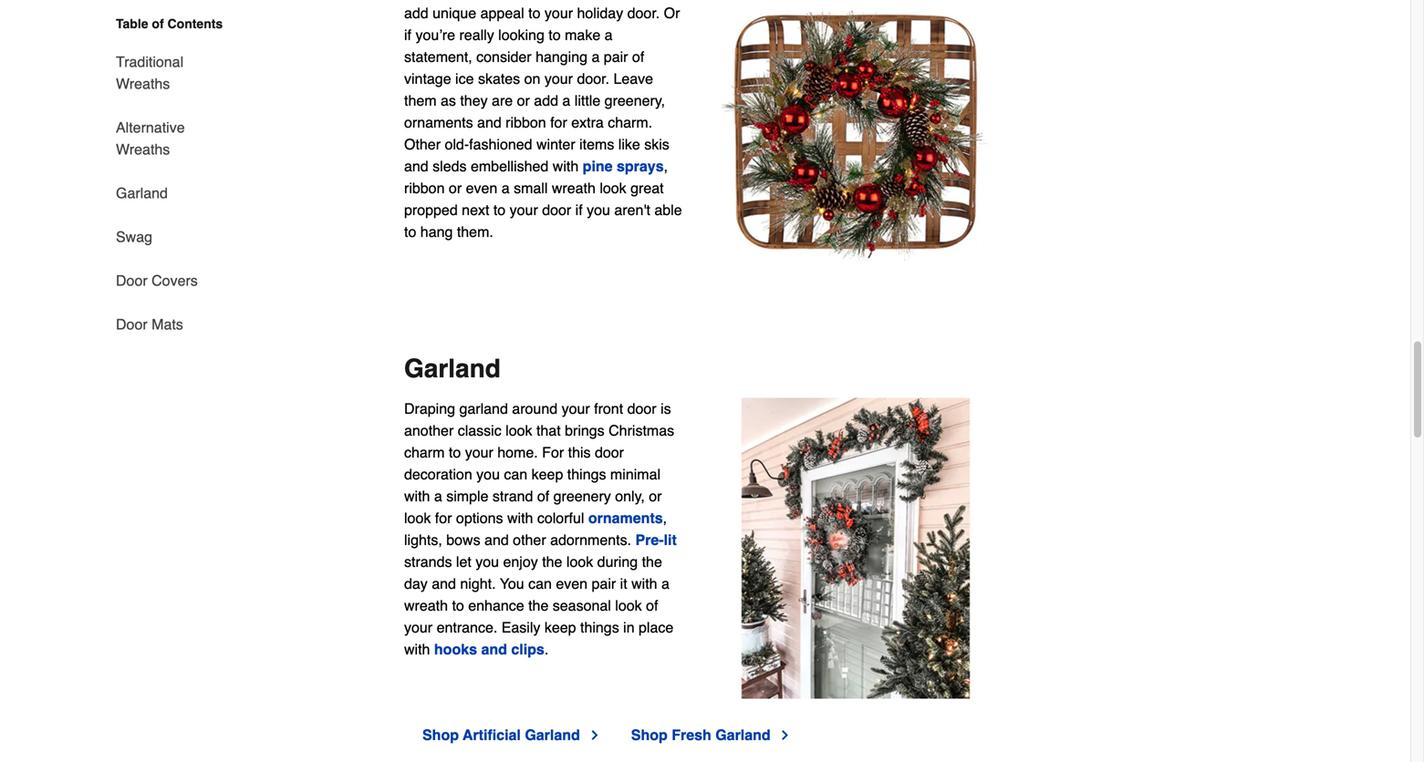 Task type: describe. For each thing, give the bounding box(es) containing it.
for
[[542, 444, 564, 461]]

is
[[661, 401, 671, 417]]

your down classic
[[465, 444, 493, 461]]

, ribbon or even a small wreath look great propped next to your door if you aren't able to hang them.
[[404, 158, 682, 240]]

door mats
[[116, 316, 183, 333]]

sprays
[[617, 158, 664, 175]]

shop artificial garland
[[422, 727, 580, 744]]

ornaments
[[588, 510, 663, 527]]

ornaments link
[[588, 510, 663, 527]]

it
[[620, 576, 627, 593]]

minimal
[[610, 466, 661, 483]]

garland inside table of contents element
[[116, 185, 168, 202]]

able
[[654, 202, 682, 219]]

wreaths for traditional wreaths
[[116, 75, 170, 92]]

keep inside the draping garland around your front door is another classic look that brings christmas charm to your home. for this door decoration you can keep things minimal with a simple strand of greenery only, or look for options with colorful
[[532, 466, 563, 483]]

simple
[[446, 488, 489, 505]]

during
[[597, 554, 638, 571]]

entrance.
[[437, 620, 497, 636]]

pre-lit strands let you enjoy the look during the day and night. you can even pair it with a wreath to enhance the seasonal look of your entrance. easily keep things in place with
[[404, 532, 677, 658]]

around
[[512, 401, 558, 417]]

of inside "pre-lit strands let you enjoy the look during the day and night. you can even pair it with a wreath to enhance the seasonal look of your entrance. easily keep things in place with"
[[646, 598, 658, 615]]

can inside the draping garland around your front door is another classic look that brings christmas charm to your home. for this door decoration you can keep things minimal with a simple strand of greenery only, or look for options with colorful
[[504, 466, 528, 483]]

shop for shop fresh garland
[[631, 727, 668, 744]]

door for door mats
[[116, 316, 148, 333]]

or inside , ribbon or even a small wreath look great propped next to your door if you aren't able to hang them.
[[449, 180, 462, 197]]

with left the hooks
[[404, 641, 430, 658]]

garland
[[459, 401, 508, 417]]

you inside the draping garland around your front door is another classic look that brings christmas charm to your home. for this door decoration you can keep things minimal with a simple strand of greenery only, or look for options with colorful
[[476, 466, 500, 483]]

table
[[116, 16, 148, 31]]

enjoy
[[503, 554, 538, 571]]

your inside "pre-lit strands let you enjoy the look during the day and night. you can even pair it with a wreath to enhance the seasonal look of your entrance. easily keep things in place with"
[[404, 620, 433, 636]]

lit
[[664, 532, 677, 549]]

wreath inside , ribbon or even a small wreath look great propped next to your door if you aren't able to hang them.
[[552, 180, 596, 197]]

traditional wreaths link
[[116, 40, 238, 106]]

door inside , ribbon or even a small wreath look great propped next to your door if you aren't able to hang them.
[[542, 202, 571, 219]]

another
[[404, 422, 454, 439]]

chevron right image for shop fresh garland
[[778, 728, 793, 743]]

your inside , ribbon or even a small wreath look great propped next to your door if you aren't able to hang them.
[[510, 202, 538, 219]]

a inside "pre-lit strands let you enjoy the look during the day and night. you can even pair it with a wreath to enhance the seasonal look of your entrance. easily keep things in place with"
[[661, 576, 670, 593]]

decoration
[[404, 466, 472, 483]]

shop artificial garland link
[[422, 725, 602, 747]]

hooks and clips .
[[434, 641, 549, 658]]

only,
[[615, 488, 645, 505]]

covers
[[152, 272, 198, 289]]

with down 'decoration'
[[404, 488, 430, 505]]

.
[[544, 641, 549, 658]]

fresh
[[672, 727, 711, 744]]

front
[[594, 401, 623, 417]]

garland right artificial
[[525, 727, 580, 744]]

artificial
[[463, 727, 521, 744]]

seasonal
[[553, 598, 611, 615]]

wreaths for alternative wreaths
[[116, 141, 170, 158]]

the down other
[[542, 554, 562, 571]]

look up lights,
[[404, 510, 431, 527]]

day
[[404, 576, 428, 593]]

pre-lit link
[[635, 532, 677, 549]]

strands
[[404, 554, 452, 571]]

strand
[[493, 488, 533, 505]]

let
[[456, 554, 472, 571]]

alternative wreaths link
[[116, 106, 238, 172]]

that
[[536, 422, 561, 439]]

home.
[[497, 444, 538, 461]]

bows
[[446, 532, 480, 549]]

aren't
[[614, 202, 650, 219]]

swag
[[116, 229, 152, 245]]

shop fresh garland
[[631, 727, 771, 744]]

mats
[[152, 316, 183, 333]]

or inside the draping garland around your front door is another classic look that brings christmas charm to your home. for this door decoration you can keep things minimal with a simple strand of greenery only, or look for options with colorful
[[649, 488, 662, 505]]

traditional wreaths
[[116, 53, 183, 92]]

2 vertical spatial and
[[481, 641, 507, 658]]

next
[[462, 202, 489, 219]]

ribbon
[[404, 180, 445, 197]]

to right next
[[493, 202, 506, 219]]

with down strand
[[507, 510, 533, 527]]

shop for shop artificial garland
[[422, 727, 459, 744]]

wreath inside "pre-lit strands let you enjoy the look during the day and night. you can even pair it with a wreath to enhance the seasonal look of your entrance. easily keep things in place with"
[[404, 598, 448, 615]]

pine sprays
[[583, 158, 664, 175]]

hooks and clips link
[[434, 641, 544, 658]]

pine
[[583, 158, 613, 175]]

classic
[[458, 422, 502, 439]]

options
[[456, 510, 503, 527]]

even inside "pre-lit strands let you enjoy the look during the day and night. you can even pair it with a wreath to enhance the seasonal look of your entrance. easily keep things in place with"
[[556, 576, 588, 593]]

can inside "pre-lit strands let you enjoy the look during the day and night. you can even pair it with a wreath to enhance the seasonal look of your entrance. easily keep things in place with"
[[528, 576, 552, 593]]

door mats link
[[116, 303, 183, 336]]

chevron right image for shop artificial garland
[[587, 728, 602, 743]]



Task type: locate. For each thing, give the bounding box(es) containing it.
to
[[493, 202, 506, 219], [404, 224, 416, 240], [449, 444, 461, 461], [452, 598, 464, 615]]

can right you
[[528, 576, 552, 593]]

, inside , ribbon or even a small wreath look great propped next to your door if you aren't able to hang them.
[[664, 158, 668, 175]]

0 vertical spatial or
[[449, 180, 462, 197]]

to up entrance.
[[452, 598, 464, 615]]

lights,
[[404, 532, 442, 549]]

look down adornments.
[[566, 554, 593, 571]]

1 horizontal spatial wreath
[[552, 180, 596, 197]]

1 horizontal spatial even
[[556, 576, 588, 593]]

door right this
[[595, 444, 624, 461]]

2 vertical spatial of
[[646, 598, 658, 615]]

2 horizontal spatial a
[[661, 576, 670, 593]]

look inside , ribbon or even a small wreath look great propped next to your door if you aren't able to hang them.
[[600, 180, 626, 197]]

for
[[435, 510, 452, 527]]

pre-
[[635, 532, 664, 549]]

1 vertical spatial things
[[580, 620, 619, 636]]

alternative
[[116, 119, 185, 136]]

propped
[[404, 202, 458, 219]]

1 horizontal spatial can
[[528, 576, 552, 593]]

this
[[568, 444, 591, 461]]

can down home.
[[504, 466, 528, 483]]

0 horizontal spatial even
[[466, 180, 497, 197]]

colorful
[[537, 510, 584, 527]]

and inside ', lights, bows and other adornments.'
[[484, 532, 509, 549]]

0 vertical spatial things
[[567, 466, 606, 483]]

door left mats
[[116, 316, 148, 333]]

1 vertical spatial keep
[[545, 620, 576, 636]]

0 horizontal spatial wreath
[[404, 598, 448, 615]]

table of contents element
[[101, 15, 238, 336]]

0 vertical spatial and
[[484, 532, 509, 549]]

look up home.
[[506, 422, 532, 439]]

0 horizontal spatial or
[[449, 180, 462, 197]]

to left hang
[[404, 224, 416, 240]]

2 vertical spatial door
[[595, 444, 624, 461]]

garland up draping
[[404, 354, 501, 384]]

of
[[152, 16, 164, 31], [537, 488, 549, 505], [646, 598, 658, 615]]

door up 'door mats' link
[[116, 272, 148, 289]]

draping
[[404, 401, 455, 417]]

1 vertical spatial can
[[528, 576, 552, 593]]

0 horizontal spatial a
[[434, 488, 442, 505]]

chevron right image inside shop artificial garland link
[[587, 728, 602, 743]]

, for , ribbon or even a small wreath look great propped next to your door if you aren't able to hang them.
[[664, 158, 668, 175]]

a inside the draping garland around your front door is another classic look that brings christmas charm to your home. for this door decoration you can keep things minimal with a simple strand of greenery only, or look for options with colorful
[[434, 488, 442, 505]]

keep inside "pre-lit strands let you enjoy the look during the day and night. you can even pair it with a wreath to enhance the seasonal look of your entrance. easily keep things in place with"
[[545, 620, 576, 636]]

you
[[500, 576, 524, 593]]

door covers link
[[116, 259, 198, 303]]

great
[[631, 180, 664, 197]]

of up place
[[646, 598, 658, 615]]

shop
[[422, 727, 459, 744], [631, 727, 668, 744]]

1 vertical spatial or
[[649, 488, 662, 505]]

look up in at the bottom left
[[615, 598, 642, 615]]

door covers
[[116, 272, 198, 289]]

enhance
[[468, 598, 524, 615]]

things inside "pre-lit strands let you enjoy the look during the day and night. you can even pair it with a wreath to enhance the seasonal look of your entrance. easily keep things in place with"
[[580, 620, 619, 636]]

traditional
[[116, 53, 183, 70]]

1 vertical spatial and
[[432, 576, 456, 593]]

a left small on the top left
[[502, 180, 510, 197]]

other
[[513, 532, 546, 549]]

1 shop from the left
[[422, 727, 459, 744]]

of up colorful
[[537, 488, 549, 505]]

them.
[[457, 224, 493, 240]]

door up christmas
[[627, 401, 657, 417]]

1 vertical spatial wreaths
[[116, 141, 170, 158]]

door
[[116, 272, 148, 289], [116, 316, 148, 333]]

2 vertical spatial a
[[661, 576, 670, 593]]

and left clips
[[481, 641, 507, 658]]

wreath up if
[[552, 180, 596, 197]]

look down pine sprays link
[[600, 180, 626, 197]]

and down the strands
[[432, 576, 456, 593]]

the down pre-
[[642, 554, 662, 571]]

1 vertical spatial door
[[627, 401, 657, 417]]

things
[[567, 466, 606, 483], [580, 620, 619, 636]]

hang
[[420, 224, 453, 240]]

2 chevron right image from the left
[[778, 728, 793, 743]]

wreaths down the 'traditional'
[[116, 75, 170, 92]]

garland right fresh
[[715, 727, 771, 744]]

garland with pinecones and plaid bows framing a front door with a matching wreath. image
[[705, 398, 1006, 699]]

garland
[[116, 185, 168, 202], [404, 354, 501, 384], [525, 727, 580, 744], [715, 727, 771, 744]]

to up 'decoration'
[[449, 444, 461, 461]]

1 horizontal spatial door
[[595, 444, 624, 461]]

garland link
[[116, 172, 168, 215]]

contents
[[167, 16, 223, 31]]

even up seasonal
[[556, 576, 588, 593]]

0 horizontal spatial can
[[504, 466, 528, 483]]

small
[[514, 180, 548, 197]]

with
[[404, 488, 430, 505], [507, 510, 533, 527], [631, 576, 657, 593], [404, 641, 430, 658]]

brings
[[565, 422, 605, 439]]

2 vertical spatial you
[[476, 554, 499, 571]]

alternative wreaths
[[116, 119, 185, 158]]

charm
[[404, 444, 445, 461]]

1 horizontal spatial shop
[[631, 727, 668, 744]]

you right if
[[587, 202, 610, 219]]

table of contents
[[116, 16, 223, 31]]

a right it
[[661, 576, 670, 593]]

0 vertical spatial you
[[587, 202, 610, 219]]

in
[[623, 620, 635, 636]]

clips
[[511, 641, 544, 658]]

with right it
[[631, 576, 657, 593]]

wreath down the day
[[404, 598, 448, 615]]

0 horizontal spatial of
[[152, 16, 164, 31]]

wreaths inside the traditional wreaths
[[116, 75, 170, 92]]

if
[[575, 202, 583, 219]]

,
[[664, 158, 668, 175], [663, 510, 667, 527]]

chevron right image
[[587, 728, 602, 743], [778, 728, 793, 743]]

1 horizontal spatial a
[[502, 180, 510, 197]]

easily
[[502, 620, 540, 636]]

wreaths down alternative
[[116, 141, 170, 158]]

door
[[542, 202, 571, 219], [627, 401, 657, 417], [595, 444, 624, 461]]

can
[[504, 466, 528, 483], [528, 576, 552, 593]]

, inside ', lights, bows and other adornments.'
[[663, 510, 667, 527]]

keep up .
[[545, 620, 576, 636]]

2 horizontal spatial of
[[646, 598, 658, 615]]

of inside the draping garland around your front door is another classic look that brings christmas charm to your home. for this door decoration you can keep things minimal with a simple strand of greenery only, or look for options with colorful
[[537, 488, 549, 505]]

a down 'decoration'
[[434, 488, 442, 505]]

wreaths
[[116, 75, 170, 92], [116, 141, 170, 158]]

even inside , ribbon or even a small wreath look great propped next to your door if you aren't able to hang them.
[[466, 180, 497, 197]]

0 vertical spatial wreath
[[552, 180, 596, 197]]

0 vertical spatial keep
[[532, 466, 563, 483]]

1 chevron right image from the left
[[587, 728, 602, 743]]

0 horizontal spatial chevron right image
[[587, 728, 602, 743]]

or right only,
[[649, 488, 662, 505]]

, up 'lit'
[[663, 510, 667, 527]]

to inside the draping garland around your front door is another classic look that brings christmas charm to your home. for this door decoration you can keep things minimal with a simple strand of greenery only, or look for options with colorful
[[449, 444, 461, 461]]

draping garland around your front door is another classic look that brings christmas charm to your home. for this door decoration you can keep things minimal with a simple strand of greenery only, or look for options with colorful
[[404, 401, 674, 527]]

look
[[600, 180, 626, 197], [506, 422, 532, 439], [404, 510, 431, 527], [566, 554, 593, 571], [615, 598, 642, 615]]

a inside , ribbon or even a small wreath look great propped next to your door if you aren't able to hang them.
[[502, 180, 510, 197]]

you up simple
[[476, 466, 500, 483]]

1 vertical spatial even
[[556, 576, 588, 593]]

greenery
[[553, 488, 611, 505]]

2 horizontal spatial door
[[627, 401, 657, 417]]

2 door from the top
[[116, 316, 148, 333]]

the up the easily
[[528, 598, 549, 615]]

your down the day
[[404, 620, 433, 636]]

door for door covers
[[116, 272, 148, 289]]

and
[[484, 532, 509, 549], [432, 576, 456, 593], [481, 641, 507, 658]]

1 vertical spatial of
[[537, 488, 549, 505]]

2 wreaths from the top
[[116, 141, 170, 158]]

things up greenery
[[567, 466, 606, 483]]

0 vertical spatial wreaths
[[116, 75, 170, 92]]

wreath
[[552, 180, 596, 197], [404, 598, 448, 615]]

, for , lights, bows and other adornments.
[[663, 510, 667, 527]]

garland up swag
[[116, 185, 168, 202]]

to inside "pre-lit strands let you enjoy the look during the day and night. you can even pair it with a wreath to enhance the seasonal look of your entrance. easily keep things in place with"
[[452, 598, 464, 615]]

swag link
[[116, 215, 152, 259]]

place
[[639, 620, 674, 636]]

shop left artificial
[[422, 727, 459, 744]]

even
[[466, 180, 497, 197], [556, 576, 588, 593]]

0 vertical spatial even
[[466, 180, 497, 197]]

you inside "pre-lit strands let you enjoy the look during the day and night. you can even pair it with a wreath to enhance the seasonal look of your entrance. easily keep things in place with"
[[476, 554, 499, 571]]

your down small on the top left
[[510, 202, 538, 219]]

1 horizontal spatial of
[[537, 488, 549, 505]]

2 shop from the left
[[631, 727, 668, 744]]

your up the brings
[[562, 401, 590, 417]]

1 vertical spatial wreath
[[404, 598, 448, 615]]

1 vertical spatial ,
[[663, 510, 667, 527]]

0 vertical spatial door
[[542, 202, 571, 219]]

1 horizontal spatial or
[[649, 488, 662, 505]]

0 vertical spatial door
[[116, 272, 148, 289]]

1 vertical spatial door
[[116, 316, 148, 333]]

things inside the draping garland around your front door is another classic look that brings christmas charm to your home. for this door decoration you can keep things minimal with a simple strand of greenery only, or look for options with colorful
[[567, 466, 606, 483]]

adornments.
[[550, 532, 631, 549]]

you right let
[[476, 554, 499, 571]]

wreaths inside alternative wreaths
[[116, 141, 170, 158]]

1 horizontal spatial chevron right image
[[778, 728, 793, 743]]

chevron right image inside shop fresh garland link
[[778, 728, 793, 743]]

pair
[[592, 576, 616, 593]]

0 vertical spatial of
[[152, 16, 164, 31]]

, lights, bows and other adornments.
[[404, 510, 667, 549]]

pine sprays link
[[583, 158, 664, 175]]

or
[[449, 180, 462, 197], [649, 488, 662, 505]]

or right ribbon
[[449, 180, 462, 197]]

of right table on the top of page
[[152, 16, 164, 31]]

1 vertical spatial a
[[434, 488, 442, 505]]

keep
[[532, 466, 563, 483], [545, 620, 576, 636]]

0 vertical spatial a
[[502, 180, 510, 197]]

night.
[[460, 576, 496, 593]]

0 horizontal spatial shop
[[422, 727, 459, 744]]

christmas
[[609, 422, 674, 439]]

0 vertical spatial ,
[[664, 158, 668, 175]]

keep down "for"
[[532, 466, 563, 483]]

0 vertical spatial can
[[504, 466, 528, 483]]

1 door from the top
[[116, 272, 148, 289]]

1 wreaths from the top
[[116, 75, 170, 92]]

, up the great
[[664, 158, 668, 175]]

shop fresh garland link
[[631, 725, 793, 747]]

hooks
[[434, 641, 477, 658]]

your
[[510, 202, 538, 219], [562, 401, 590, 417], [465, 444, 493, 461], [404, 620, 433, 636]]

a wreath with red ornaments and pinecones attached to a tobacco basket. image
[[705, 0, 1006, 282]]

and inside "pre-lit strands let you enjoy the look during the day and night. you can even pair it with a wreath to enhance the seasonal look of your entrance. easily keep things in place with"
[[432, 576, 456, 593]]

shop left fresh
[[631, 727, 668, 744]]

door left if
[[542, 202, 571, 219]]

things down seasonal
[[580, 620, 619, 636]]

0 horizontal spatial door
[[542, 202, 571, 219]]

the
[[542, 554, 562, 571], [642, 554, 662, 571], [528, 598, 549, 615]]

and down options
[[484, 532, 509, 549]]

a
[[502, 180, 510, 197], [434, 488, 442, 505], [661, 576, 670, 593]]

even up next
[[466, 180, 497, 197]]

1 vertical spatial you
[[476, 466, 500, 483]]

you inside , ribbon or even a small wreath look great propped next to your door if you aren't able to hang them.
[[587, 202, 610, 219]]



Task type: vqa. For each thing, say whether or not it's contained in the screenshot.
even to the right
yes



